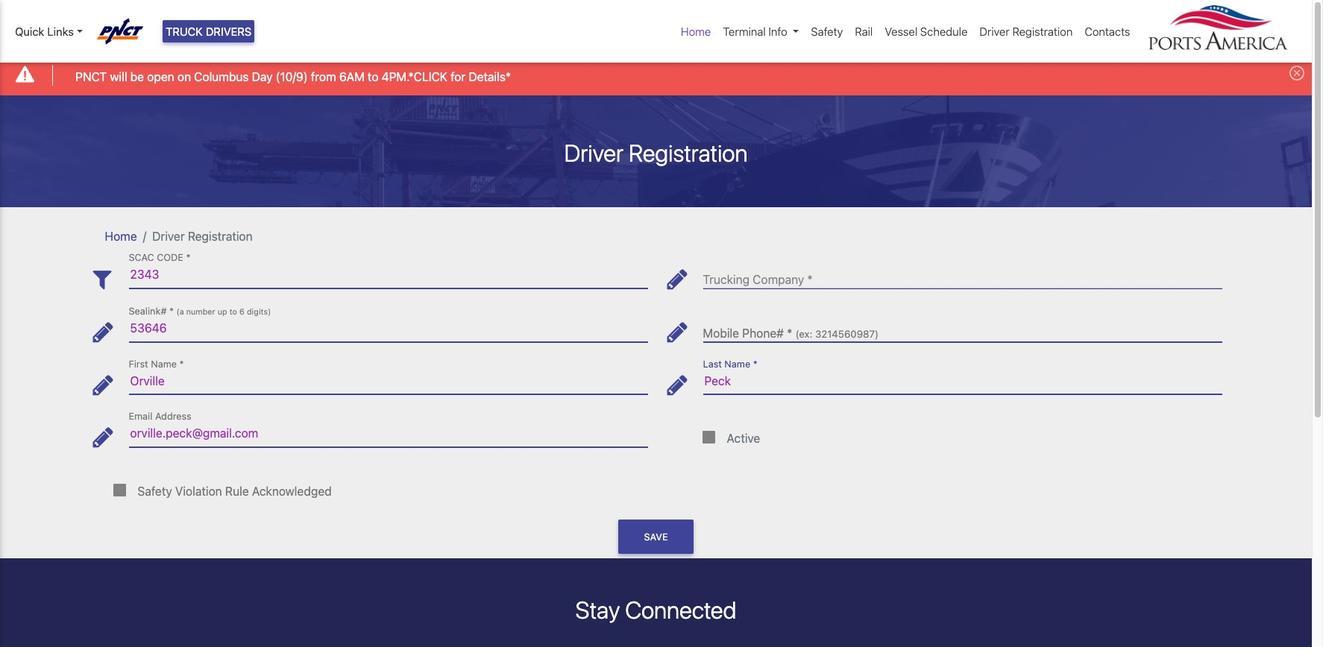 Task type: vqa. For each thing, say whether or not it's contained in the screenshot.
Launch link to the left
no



Task type: locate. For each thing, give the bounding box(es) containing it.
0 horizontal spatial driver
[[152, 229, 185, 243]]

0 horizontal spatial to
[[229, 307, 237, 316]]

terminal info
[[723, 25, 787, 38]]

vessel schedule link
[[879, 17, 974, 46]]

pnct will be open on columbus day (10/9) from 6am to 4pm.*click for details* alert
[[0, 55, 1312, 95]]

* right the company
[[807, 273, 813, 287]]

day
[[252, 70, 273, 83]]

open
[[147, 70, 174, 83]]

save
[[644, 532, 668, 543]]

rail
[[855, 25, 873, 38]]

stay
[[576, 596, 620, 625]]

None text field
[[703, 315, 1222, 342]]

truck drivers link
[[163, 20, 255, 43]]

trucking
[[703, 273, 750, 287]]

home left terminal
[[681, 25, 711, 38]]

1 vertical spatial driver registration
[[564, 138, 748, 167]]

to inside sealink# * (a number up to 6 digits)
[[229, 307, 237, 316]]

2 name from the left
[[725, 359, 751, 370]]

address
[[155, 411, 192, 422]]

to left 6
[[229, 307, 237, 316]]

code
[[157, 253, 183, 264]]

3214560987)
[[815, 328, 879, 340]]

6
[[239, 307, 245, 316]]

driver
[[980, 25, 1010, 38], [564, 138, 624, 167], [152, 229, 185, 243]]

1 horizontal spatial to
[[368, 70, 379, 83]]

columbus
[[194, 70, 249, 83]]

sealink# * (a number up to 6 digits)
[[129, 306, 271, 317]]

email address
[[129, 411, 192, 422]]

0 horizontal spatial name
[[151, 359, 177, 370]]

2 horizontal spatial driver
[[980, 25, 1010, 38]]

(ex:
[[796, 328, 813, 340]]

name right first
[[151, 359, 177, 370]]

home link left terminal
[[675, 17, 717, 46]]

1 horizontal spatial safety
[[811, 25, 843, 38]]

0 vertical spatial home link
[[675, 17, 717, 46]]

save button
[[619, 520, 693, 554]]

1 horizontal spatial home
[[681, 25, 711, 38]]

contacts
[[1085, 25, 1130, 38]]

violation
[[175, 485, 222, 498]]

connected
[[625, 596, 737, 625]]

pnct will be open on columbus day (10/9) from 6am to 4pm.*click for details*
[[75, 70, 511, 83]]

vessel
[[885, 25, 918, 38]]

to
[[368, 70, 379, 83], [229, 307, 237, 316]]

terminal info link
[[717, 17, 805, 46]]

0 vertical spatial registration
[[1013, 25, 1073, 38]]

safety left violation
[[138, 485, 172, 498]]

* for scac code *
[[186, 253, 191, 264]]

home up scac
[[105, 229, 137, 243]]

sealink#
[[129, 306, 167, 317]]

2 vertical spatial registration
[[188, 229, 253, 243]]

*
[[186, 253, 191, 264], [807, 273, 813, 287], [169, 306, 174, 317], [787, 327, 792, 340], [179, 359, 184, 370], [753, 359, 758, 370]]

2 horizontal spatial registration
[[1013, 25, 1073, 38]]

name for last
[[725, 359, 751, 370]]

safety for safety
[[811, 25, 843, 38]]

* down phone#
[[753, 359, 758, 370]]

name for first
[[151, 359, 177, 370]]

0 horizontal spatial home link
[[105, 229, 137, 243]]

0 vertical spatial to
[[368, 70, 379, 83]]

close image
[[1290, 66, 1305, 81]]

safety
[[811, 25, 843, 38], [138, 485, 172, 498]]

* right first
[[179, 359, 184, 370]]

stay connected
[[576, 596, 737, 625]]

0 horizontal spatial safety
[[138, 485, 172, 498]]

Email Address text field
[[129, 420, 648, 448]]

* left (ex:
[[787, 327, 792, 340]]

from
[[311, 70, 336, 83]]

safety violation rule acknowledged
[[138, 485, 332, 498]]

registration
[[1013, 25, 1073, 38], [629, 138, 748, 167], [188, 229, 253, 243]]

safety link
[[805, 17, 849, 46]]

* right the 'code'
[[186, 253, 191, 264]]

1 vertical spatial registration
[[629, 138, 748, 167]]

1 horizontal spatial driver
[[564, 138, 624, 167]]

0 vertical spatial safety
[[811, 25, 843, 38]]

quick links link
[[15, 23, 83, 40]]

1 vertical spatial safety
[[138, 485, 172, 498]]

active
[[727, 432, 760, 445]]

home link
[[675, 17, 717, 46], [105, 229, 137, 243]]

1 horizontal spatial name
[[725, 359, 751, 370]]

* for last name *
[[753, 359, 758, 370]]

to right 6am
[[368, 70, 379, 83]]

links
[[47, 25, 74, 38]]

home link up scac
[[105, 229, 137, 243]]

1 name from the left
[[151, 359, 177, 370]]

4pm.*click
[[382, 70, 447, 83]]

1 vertical spatial to
[[229, 307, 237, 316]]

driver registration
[[980, 25, 1073, 38], [564, 138, 748, 167], [152, 229, 253, 243]]

Last Name * text field
[[703, 368, 1222, 395]]

be
[[130, 70, 144, 83]]

None text field
[[129, 315, 648, 342]]

0 horizontal spatial home
[[105, 229, 137, 243]]

safety left rail on the top
[[811, 25, 843, 38]]

rail link
[[849, 17, 879, 46]]

acknowledged
[[252, 485, 332, 498]]

number
[[186, 307, 215, 316]]

0 horizontal spatial registration
[[188, 229, 253, 243]]

0 horizontal spatial driver registration
[[152, 229, 253, 243]]

name right last at the right of the page
[[725, 359, 751, 370]]

home
[[681, 25, 711, 38], [105, 229, 137, 243]]

2 horizontal spatial driver registration
[[980, 25, 1073, 38]]

trucking company *
[[703, 273, 813, 287]]

name
[[151, 359, 177, 370], [725, 359, 751, 370]]

1 horizontal spatial registration
[[629, 138, 748, 167]]

scac
[[129, 253, 154, 264]]

(a
[[176, 307, 184, 316]]



Task type: describe. For each thing, give the bounding box(es) containing it.
schedule
[[920, 25, 968, 38]]

will
[[110, 70, 127, 83]]

* for first name *
[[179, 359, 184, 370]]

(10/9)
[[276, 70, 308, 83]]

SCAC CODE * search field
[[129, 262, 648, 289]]

0 vertical spatial home
[[681, 25, 711, 38]]

1 vertical spatial home link
[[105, 229, 137, 243]]

email
[[129, 411, 152, 422]]

rule
[[225, 485, 249, 498]]

first name *
[[129, 359, 184, 370]]

drivers
[[206, 25, 252, 38]]

to inside alert
[[368, 70, 379, 83]]

contacts link
[[1079, 17, 1136, 46]]

digits)
[[247, 307, 271, 316]]

* left (a
[[169, 306, 174, 317]]

1 vertical spatial home
[[105, 229, 137, 243]]

1 horizontal spatial driver registration
[[564, 138, 748, 167]]

pnct will be open on columbus day (10/9) from 6am to 4pm.*click for details* link
[[75, 68, 511, 85]]

0 vertical spatial driver
[[980, 25, 1010, 38]]

safety for safety violation rule acknowledged
[[138, 485, 172, 498]]

1 horizontal spatial home link
[[675, 17, 717, 46]]

pnct
[[75, 70, 107, 83]]

vessel schedule
[[885, 25, 968, 38]]

2 vertical spatial driver registration
[[152, 229, 253, 243]]

for
[[451, 70, 466, 83]]

scac code *
[[129, 253, 191, 264]]

on
[[177, 70, 191, 83]]

First Name * text field
[[129, 368, 648, 395]]

* for mobile phone# * (ex: 3214560987)
[[787, 327, 792, 340]]

company
[[753, 273, 804, 287]]

mobile phone# * (ex: 3214560987)
[[703, 327, 879, 340]]

mobile
[[703, 327, 739, 340]]

first
[[129, 359, 148, 370]]

up
[[218, 307, 227, 316]]

1 vertical spatial driver
[[564, 138, 624, 167]]

phone#
[[742, 327, 784, 340]]

last
[[703, 359, 722, 370]]

truck drivers
[[166, 25, 252, 38]]

6am
[[339, 70, 365, 83]]

info
[[769, 25, 787, 38]]

* for trucking company *
[[807, 273, 813, 287]]

0 vertical spatial driver registration
[[980, 25, 1073, 38]]

details*
[[469, 70, 511, 83]]

last name *
[[703, 359, 758, 370]]

Trucking Company * text field
[[703, 262, 1222, 289]]

quick
[[15, 25, 44, 38]]

2 vertical spatial driver
[[152, 229, 185, 243]]

terminal
[[723, 25, 766, 38]]

driver registration link
[[974, 17, 1079, 46]]

truck
[[166, 25, 203, 38]]

quick links
[[15, 25, 74, 38]]



